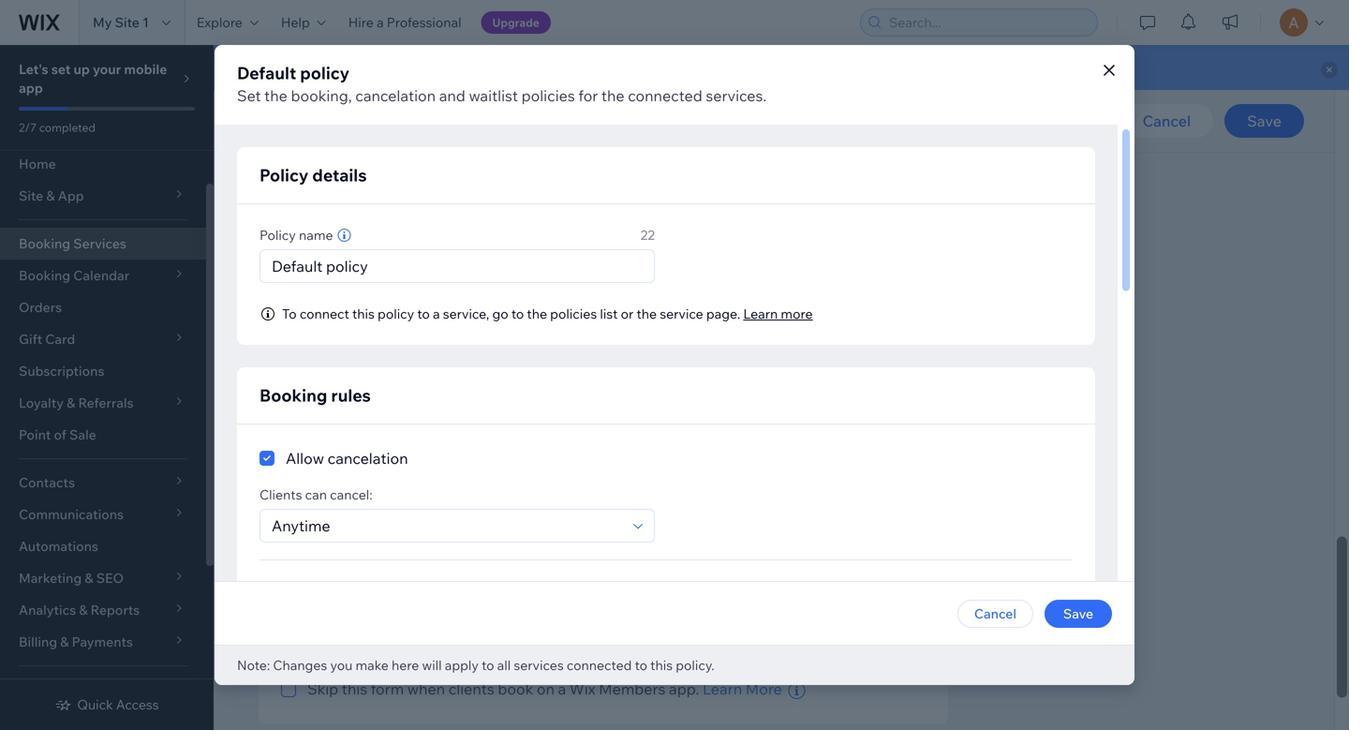 Task type: locate. For each thing, give the bounding box(es) containing it.
or
[[621, 306, 634, 322], [462, 582, 475, 599]]

allow left 'default'
[[286, 579, 324, 598]]

your
[[93, 61, 121, 77], [543, 491, 570, 508]]

to up select at the top of page
[[282, 306, 297, 322]]

1 vertical spatial service.
[[656, 582, 702, 599]]

0 horizontal spatial cancel button
[[958, 600, 1034, 628]]

your right up
[[93, 61, 121, 77]]

default
[[237, 62, 296, 83]]

connect up which
[[300, 306, 350, 322]]

cancelation inside the default policy set the booking, cancelation and waitlist policies for the connected services.
[[356, 86, 436, 105]]

book inside the online bookings give clients the ability to book on your site.
[[490, 491, 521, 508]]

learn down the policy.
[[703, 680, 743, 698]]

site.
[[573, 491, 598, 508]]

None checkbox
[[260, 447, 275, 470], [260, 577, 275, 600], [260, 447, 275, 470], [260, 577, 275, 600]]

online
[[374, 259, 411, 275]]

save button
[[1225, 104, 1305, 138], [1045, 600, 1113, 628]]

your left site. on the left of the page
[[543, 491, 570, 508]]

for inside booking form use the default booking form or create a custom form for this service.
[[610, 582, 628, 599]]

cancelation up weekly
[[356, 86, 436, 105]]

to left take
[[327, 259, 342, 275]]

1 horizontal spatial learn
[[744, 306, 778, 322]]

to connect this policy to a service, go to the policies list or the service page. learn more
[[282, 306, 813, 322]]

1 vertical spatial learn
[[703, 680, 743, 698]]

booking services inside sidebar element
[[19, 235, 126, 252]]

changes
[[273, 657, 327, 674]]

1 horizontal spatial save button
[[1225, 104, 1305, 138]]

booking inside booking form use the default booking form or create a custom form for this service.
[[281, 555, 348, 576]]

0 horizontal spatial learn
[[703, 680, 743, 698]]

0 vertical spatial book
[[490, 491, 521, 508]]

name
[[299, 227, 333, 243]]

0 vertical spatial save
[[1248, 112, 1282, 130]]

1 horizontal spatial you
[[402, 344, 424, 360]]

form up rescheduling
[[351, 555, 389, 576]]

1 horizontal spatial service.
[[656, 582, 702, 599]]

2 allow from the top
[[286, 579, 324, 598]]

want
[[427, 344, 457, 360]]

home link
[[0, 148, 206, 180]]

0 vertical spatial to
[[327, 259, 342, 275]]

cover
[[325, 101, 364, 120]]

to right want
[[460, 344, 472, 360]]

0 horizontal spatial to
[[282, 306, 297, 322]]

to down to connect this policy to a service, go to the policies list or the service page. learn more
[[528, 344, 540, 360]]

1 horizontal spatial save
[[1248, 112, 1282, 130]]

app
[[19, 80, 43, 96]]

1 policy from the top
[[260, 165, 309, 186]]

a right create at bottom
[[520, 582, 527, 599]]

0 vertical spatial for
[[579, 86, 598, 105]]

save for the rightmost save button
[[1248, 112, 1282, 130]]

the
[[264, 86, 288, 105], [602, 86, 625, 105], [527, 306, 547, 322], [637, 306, 657, 322], [412, 491, 432, 508], [308, 582, 328, 599]]

1 horizontal spatial cancel
[[1143, 112, 1192, 130]]

1 horizontal spatial services
[[313, 112, 365, 129]]

you
[[402, 344, 424, 360], [330, 657, 353, 674]]

policy
[[300, 62, 350, 83], [378, 306, 415, 322], [351, 316, 400, 338], [362, 344, 399, 360]]

book right ability
[[490, 491, 521, 508]]

cancelation
[[356, 86, 436, 105], [328, 449, 408, 468]]

the inside booking form use the default booking form or create a custom form for this service.
[[308, 582, 328, 599]]

cancel for the right "cancel" button
[[1143, 112, 1192, 130]]

and up group
[[439, 86, 466, 105]]

sessions
[[495, 112, 550, 129]]

business
[[558, 259, 612, 275]]

to right ability
[[475, 491, 487, 508]]

a right add
[[314, 101, 322, 120]]

and inside images add a cover image and photo gallery.
[[414, 101, 440, 120]]

on down services
[[537, 680, 555, 698]]

site
[[115, 14, 140, 30]]

form inside option
[[371, 680, 404, 698]]

connected left 'services.'
[[628, 86, 703, 105]]

services for booking services button
[[313, 112, 365, 129]]

policies left list
[[550, 306, 597, 322]]

1 vertical spatial services
[[73, 235, 126, 252]]

1 vertical spatial policy
[[260, 227, 296, 243]]

0 horizontal spatial your
[[93, 61, 121, 77]]

1 vertical spatial for
[[610, 582, 628, 599]]

to
[[327, 259, 342, 275], [282, 306, 297, 322]]

wix
[[570, 680, 596, 698]]

here
[[392, 657, 419, 674]]

to right go
[[512, 306, 524, 322]]

to
[[532, 259, 545, 275], [418, 306, 430, 322], [512, 306, 524, 322], [460, 344, 472, 360], [528, 344, 540, 360], [475, 491, 487, 508], [482, 657, 495, 674], [635, 657, 648, 674]]

0 vertical spatial connected
[[628, 86, 703, 105]]

to left all
[[482, 657, 495, 674]]

booking
[[259, 112, 310, 129], [281, 179, 349, 200], [19, 235, 70, 252], [281, 316, 348, 338], [260, 385, 328, 406], [281, 555, 348, 576]]

1 vertical spatial save
[[1064, 606, 1094, 622]]

1 horizontal spatial for
[[610, 582, 628, 599]]

your inside let's set up your mobile app
[[93, 61, 121, 77]]

booking up orders
[[19, 235, 70, 252]]

0 horizontal spatial save button
[[1045, 600, 1113, 628]]

bookings,
[[414, 259, 474, 275]]

for right custom
[[610, 582, 628, 599]]

on
[[524, 491, 540, 508], [537, 680, 555, 698]]

and
[[439, 86, 466, 105], [414, 101, 440, 120]]

connect down go
[[475, 344, 525, 360]]

save
[[1248, 112, 1282, 130], [1064, 606, 1094, 622]]

None checkbox
[[281, 678, 808, 702]]

1 vertical spatial clients
[[449, 680, 495, 698]]

0 vertical spatial service.
[[569, 344, 615, 360]]

0 horizontal spatial booking services
[[19, 235, 126, 252]]

policy inside the default policy set the booking, cancelation and waitlist policies for the connected services.
[[300, 62, 350, 83]]

0 vertical spatial policies
[[522, 86, 575, 105]]

1 allow from the top
[[286, 449, 324, 468]]

0 vertical spatial save button
[[1225, 104, 1305, 138]]

to for to connect this policy to a service, go to the policies list or the service page. learn more
[[282, 306, 297, 322]]

this down make
[[342, 680, 368, 698]]

0 vertical spatial clients
[[368, 491, 409, 508]]

1 vertical spatial policies
[[550, 306, 597, 322]]

default policy set the booking, cancelation and waitlist policies for the connected services.
[[237, 62, 767, 105]]

cancel button
[[1121, 104, 1214, 138], [958, 600, 1034, 628]]

booking down images
[[259, 112, 310, 129]]

1 vertical spatial on
[[537, 680, 555, 698]]

this inside option
[[342, 680, 368, 698]]

a left business
[[548, 259, 555, 275]]

subscriptions link
[[0, 355, 206, 387]]

2 policy from the top
[[260, 227, 296, 243]]

booking services for booking services link on the left top of page
[[19, 235, 126, 252]]

plan.
[[763, 259, 793, 275]]

services inside booking services button
[[313, 112, 365, 129]]

1 vertical spatial cancel
[[975, 606, 1017, 622]]

a left wix at the bottom of page
[[558, 680, 566, 698]]

1 horizontal spatial booking services
[[259, 112, 365, 129]]

you left want
[[402, 344, 424, 360]]

on inside the online bookings give clients the ability to book on your site.
[[524, 491, 540, 508]]

list
[[600, 306, 618, 322]]

0 horizontal spatial service.
[[569, 344, 615, 360]]

and inside the default policy set the booking, cancelation and waitlist policies for the connected services.
[[439, 86, 466, 105]]

completed
[[39, 120, 96, 135]]

a right the hire
[[377, 14, 384, 30]]

None field
[[288, 384, 741, 416], [288, 623, 746, 654], [288, 384, 741, 416], [288, 623, 746, 654]]

to up want
[[418, 306, 430, 322]]

Policy name field
[[266, 250, 649, 282]]

0 horizontal spatial cancel
[[975, 606, 1017, 622]]

point of sale
[[19, 427, 96, 443]]

form
[[867, 629, 904, 648]]

0 horizontal spatial or
[[462, 582, 475, 599]]

up
[[74, 61, 90, 77]]

policy left name
[[260, 227, 296, 243]]

learn
[[744, 306, 778, 322], [703, 680, 743, 698]]

1 horizontal spatial clients
[[449, 680, 495, 698]]

policy down the 'online'
[[378, 306, 415, 322]]

clients down online
[[368, 491, 409, 508]]

can
[[305, 487, 327, 503]]

form down make
[[371, 680, 404, 698]]

1 horizontal spatial connect
[[475, 344, 525, 360]]

0 vertical spatial booking services
[[259, 112, 365, 129]]

1 vertical spatial booking services
[[19, 235, 126, 252]]

1 vertical spatial allow
[[286, 579, 324, 598]]

hire a professional
[[348, 14, 462, 30]]

form right booking
[[430, 582, 459, 599]]

0 vertical spatial services
[[313, 112, 365, 129]]

this inside booking form use the default booking form or create a custom form for this service.
[[631, 582, 653, 599]]

connected
[[628, 86, 703, 105], [567, 657, 632, 674]]

0 horizontal spatial save
[[1064, 606, 1094, 622]]

clients down note: changes you make here will apply to all services connected to this policy.
[[449, 680, 495, 698]]

learn left more
[[744, 306, 778, 322]]

Clients can cancel: field
[[266, 510, 628, 542]]

0 vertical spatial cancel
[[1143, 112, 1192, 130]]

0 vertical spatial cancelation
[[356, 86, 436, 105]]

policies up "sessions"
[[522, 86, 575, 105]]

your inside the online bookings give clients the ability to book on your site.
[[543, 491, 570, 508]]

0 horizontal spatial clients
[[368, 491, 409, 508]]

0 vertical spatial policy
[[260, 165, 309, 186]]

clients inside the online bookings give clients the ability to book on your site.
[[368, 491, 409, 508]]

1 horizontal spatial your
[[543, 491, 570, 508]]

book down all
[[498, 680, 534, 698]]

booking services inside button
[[259, 112, 365, 129]]

cancelation up 'cancel:' at the left bottom of the page
[[328, 449, 408, 468]]

cancel:
[[330, 487, 373, 503]]

allow for allow cancelation
[[286, 449, 324, 468]]

on left site. on the left of the page
[[524, 491, 540, 508]]

1 vertical spatial book
[[498, 680, 534, 698]]

booking services up orders link
[[19, 235, 126, 252]]

services for booking services link on the left top of page
[[73, 235, 126, 252]]

details
[[312, 165, 367, 186]]

1 vertical spatial or
[[462, 582, 475, 599]]

0 vertical spatial allow
[[286, 449, 324, 468]]

booking policy
[[281, 316, 400, 338]]

create
[[478, 582, 517, 599]]

1 vertical spatial cancelation
[[328, 449, 408, 468]]

premium
[[705, 259, 760, 275]]

weekly group sessions button
[[395, 107, 559, 135]]

or right list
[[621, 306, 634, 322]]

form right custom
[[578, 582, 608, 599]]

service.
[[569, 344, 615, 360], [656, 582, 702, 599]]

custom
[[530, 582, 576, 599]]

0 horizontal spatial you
[[330, 657, 353, 674]]

1 vertical spatial connected
[[567, 657, 632, 674]]

0 vertical spatial or
[[621, 306, 634, 322]]

connected up wix at the bottom of page
[[567, 657, 632, 674]]

services inside booking services link
[[73, 235, 126, 252]]

select
[[281, 344, 320, 360]]

ability
[[435, 491, 472, 508]]

allow up clients can cancel: on the left of the page
[[286, 449, 324, 468]]

clients
[[260, 487, 302, 503]]

0 horizontal spatial for
[[579, 86, 598, 105]]

online
[[337, 464, 390, 485]]

policy.
[[676, 657, 715, 674]]

policy up booking,
[[300, 62, 350, 83]]

policy name
[[260, 227, 333, 243]]

book
[[490, 491, 521, 508], [498, 680, 534, 698]]

preferences
[[353, 179, 450, 200]]

you up skip
[[330, 657, 353, 674]]

0 vertical spatial your
[[93, 61, 121, 77]]

services up orders link
[[73, 235, 126, 252]]

0 horizontal spatial services
[[73, 235, 126, 252]]

booking services down booking,
[[259, 112, 365, 129]]

service. up the policy.
[[656, 582, 702, 599]]

1 horizontal spatial to
[[327, 259, 342, 275]]

save for bottommost save button
[[1064, 606, 1094, 622]]

this right custom
[[631, 582, 653, 599]]

form
[[351, 555, 389, 576], [430, 582, 459, 599], [578, 582, 608, 599], [371, 680, 404, 698]]

service. down list
[[569, 344, 615, 360]]

0 vertical spatial cancel button
[[1121, 104, 1214, 138]]

0 vertical spatial on
[[524, 491, 540, 508]]

learn more link
[[703, 678, 783, 700]]

and left photo
[[414, 101, 440, 120]]

or left create at bottom
[[462, 582, 475, 599]]

group
[[453, 112, 492, 129]]

policy left details at the left top of the page
[[260, 165, 309, 186]]

for right gallery.
[[579, 86, 598, 105]]

booking preferences
[[281, 179, 450, 200]]

1 vertical spatial cancel button
[[958, 600, 1034, 628]]

set
[[237, 86, 261, 105]]

to up members
[[635, 657, 648, 674]]

1 vertical spatial to
[[282, 306, 297, 322]]

1 vertical spatial you
[[330, 657, 353, 674]]

0 horizontal spatial connect
[[300, 306, 350, 322]]

services down booking,
[[313, 112, 365, 129]]

1 vertical spatial your
[[543, 491, 570, 508]]

allow
[[286, 449, 324, 468], [286, 579, 324, 598]]

booking up use
[[281, 555, 348, 576]]



Task type: vqa. For each thing, say whether or not it's contained in the screenshot.
completed
yes



Task type: describe. For each thing, give the bounding box(es) containing it.
booking,
[[291, 86, 352, 105]]

weekly
[[404, 112, 450, 129]]

or inside booking form use the default booking form or create a custom form for this service.
[[462, 582, 475, 599]]

a inside booking form use the default booking form or create a custom form for this service.
[[520, 582, 527, 599]]

booking services for booking services button
[[259, 112, 365, 129]]

learn more link
[[744, 306, 813, 322]]

service,
[[443, 306, 490, 322]]

clients inside option
[[449, 680, 495, 698]]

this up which
[[352, 306, 375, 322]]

services
[[514, 657, 564, 674]]

policy details
[[260, 165, 367, 186]]

app.
[[669, 680, 700, 698]]

note: changes you make here will apply to all services connected to this policy.
[[237, 657, 715, 674]]

let's set up your mobile app
[[19, 61, 167, 96]]

22
[[641, 227, 655, 243]]

allow rescheduling
[[286, 579, 419, 598]]

let's
[[19, 61, 48, 77]]

2/7
[[19, 120, 37, 135]]

make
[[356, 657, 389, 674]]

to take online bookings, upgrade to a business & ecommerce premium plan.
[[327, 259, 793, 275]]

ecommerce
[[627, 259, 702, 275]]

sidebar element
[[0, 45, 214, 730]]

booking up name
[[281, 179, 349, 200]]

on inside option
[[537, 680, 555, 698]]

1 horizontal spatial or
[[621, 306, 634, 322]]

to for to take online bookings, upgrade to a business & ecommerce premium plan.
[[327, 259, 342, 275]]

policies inside the default policy set the booking, cancelation and waitlist policies for the connected services.
[[522, 86, 575, 105]]

access
[[116, 697, 159, 713]]

explore
[[197, 14, 243, 30]]

upgrade button
[[481, 11, 551, 34]]

home
[[19, 156, 56, 172]]

booking inside sidebar element
[[19, 235, 70, 252]]

booking services link
[[0, 228, 206, 260]]

image
[[367, 101, 411, 120]]

all
[[497, 657, 511, 674]]

which
[[323, 344, 359, 360]]

policy for policy details
[[260, 165, 309, 186]]

more
[[781, 306, 813, 322]]

upgrade
[[477, 259, 529, 275]]

booking services button
[[249, 107, 374, 135]]

default
[[331, 582, 374, 599]]

Search... field
[[884, 9, 1092, 36]]

this up app.
[[651, 657, 673, 674]]

1 vertical spatial connect
[[475, 344, 525, 360]]

orders link
[[0, 292, 206, 323]]

booking inside button
[[259, 112, 310, 129]]

mobile
[[124, 61, 167, 77]]

policy up which
[[351, 316, 400, 338]]

take
[[345, 259, 371, 275]]

my
[[93, 14, 112, 30]]

learn inside option
[[703, 680, 743, 698]]

this down to connect this policy to a service, go to the policies list or the service page. learn more
[[543, 344, 566, 360]]

use
[[281, 582, 305, 599]]

connected inside the default policy set the booking, cancelation and waitlist policies for the connected services.
[[628, 86, 703, 105]]

rules
[[331, 385, 371, 406]]

for inside the default policy set the booking, cancelation and waitlist policies for the connected services.
[[579, 86, 598, 105]]

images
[[281, 77, 340, 98]]

policy right which
[[362, 344, 399, 360]]

select which policy you want to connect to this service.
[[281, 344, 615, 360]]

0 vertical spatial you
[[402, 344, 424, 360]]

edit
[[835, 629, 864, 648]]

to right upgrade
[[532, 259, 545, 275]]

cancel for bottom "cancel" button
[[975, 606, 1017, 622]]

a left service,
[[433, 306, 440, 322]]

professional
[[387, 14, 462, 30]]

bookings
[[394, 464, 468, 485]]

allow cancelation
[[286, 449, 408, 468]]

orders
[[19, 299, 62, 315]]

when
[[408, 680, 445, 698]]

0 vertical spatial connect
[[300, 306, 350, 322]]

quick access button
[[55, 697, 159, 713]]

1
[[143, 14, 149, 30]]

quick
[[77, 697, 113, 713]]

0 vertical spatial learn
[[744, 306, 778, 322]]

the inside the online bookings give clients the ability to book on your site.
[[412, 491, 432, 508]]

note:
[[237, 657, 270, 674]]

to inside the online bookings give clients the ability to book on your site.
[[475, 491, 487, 508]]

booking down select at the top of page
[[260, 385, 328, 406]]

apply
[[445, 657, 479, 674]]

give
[[337, 491, 365, 508]]

booking rules
[[260, 385, 371, 406]]

help
[[281, 14, 310, 30]]

skip
[[307, 680, 339, 698]]

sale
[[69, 427, 96, 443]]

photo
[[444, 101, 485, 120]]

a inside images add a cover image and photo gallery.
[[314, 101, 322, 120]]

images add a cover image and photo gallery.
[[281, 77, 538, 120]]

service
[[660, 306, 704, 322]]

automations
[[19, 538, 98, 554]]

gallery.
[[488, 101, 538, 120]]

automations link
[[0, 531, 206, 562]]

subscriptions
[[19, 363, 104, 379]]

waitlist
[[469, 86, 518, 105]]

allow for allow rescheduling
[[286, 579, 324, 598]]

hire
[[348, 14, 374, 30]]

a inside option
[[558, 680, 566, 698]]

page.
[[707, 306, 741, 322]]

weekly group sessions
[[404, 112, 550, 129]]

online bookings give clients the ability to book on your site.
[[337, 464, 598, 508]]

book inside option
[[498, 680, 534, 698]]

1 vertical spatial save button
[[1045, 600, 1113, 628]]

hire a professional link
[[337, 0, 473, 45]]

policy for policy name
[[260, 227, 296, 243]]

edit form
[[835, 629, 904, 648]]

services.
[[706, 86, 767, 105]]

none checkbox containing skip this form when clients book on a wix members app.
[[281, 678, 808, 702]]

go
[[493, 306, 509, 322]]

booking up select at the top of page
[[281, 316, 348, 338]]

booking form use the default booking form or create a custom form for this service.
[[281, 555, 702, 599]]

service. inside booking form use the default booking form or create a custom form for this service.
[[656, 582, 702, 599]]

point of sale link
[[0, 419, 206, 451]]

skip this form when clients book on a wix members app. learn more
[[307, 680, 783, 698]]

point
[[19, 427, 51, 443]]

1 horizontal spatial cancel button
[[1121, 104, 1214, 138]]

upgrade
[[493, 15, 540, 30]]

members
[[599, 680, 666, 698]]



